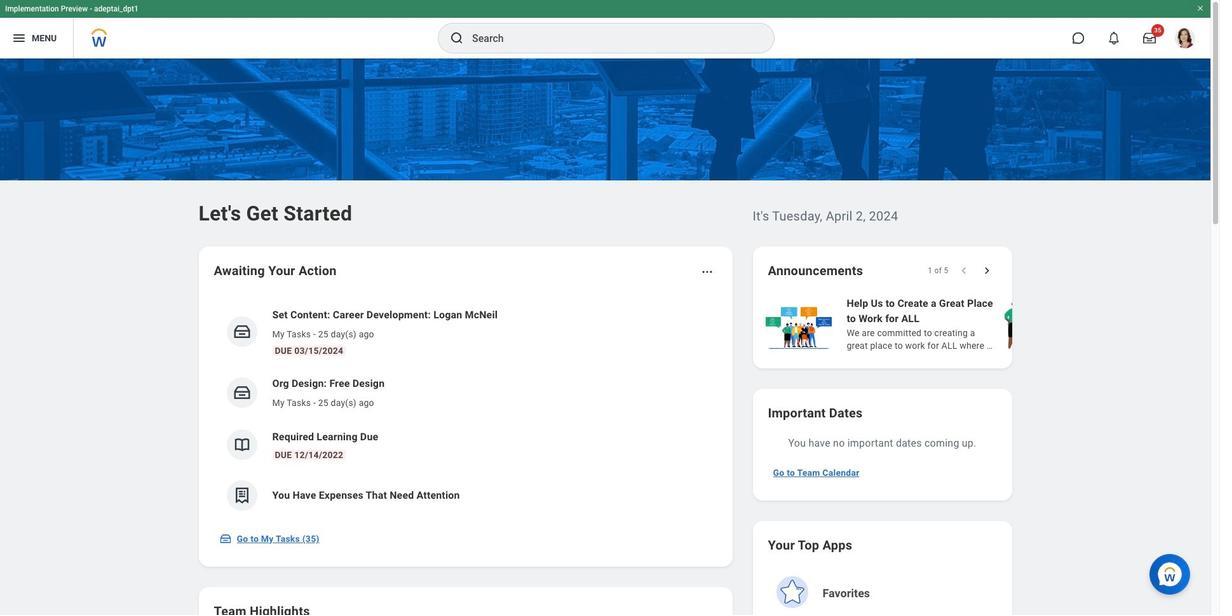 Task type: vqa. For each thing, say whether or not it's contained in the screenshot.
the 20
no



Task type: describe. For each thing, give the bounding box(es) containing it.
close environment banner image
[[1197, 4, 1205, 12]]

chevron left small image
[[958, 264, 970, 277]]

0 horizontal spatial inbox image
[[219, 533, 232, 545]]

inbox large image
[[1144, 32, 1156, 44]]

chevron right small image
[[981, 264, 993, 277]]

inbox image
[[232, 383, 251, 402]]



Task type: locate. For each thing, give the bounding box(es) containing it.
1 horizontal spatial inbox image
[[232, 322, 251, 341]]

main content
[[0, 58, 1221, 615]]

banner
[[0, 0, 1211, 58]]

1 vertical spatial inbox image
[[219, 533, 232, 545]]

search image
[[449, 31, 465, 46]]

1 horizontal spatial list
[[763, 295, 1221, 353]]

0 vertical spatial inbox image
[[232, 322, 251, 341]]

status
[[928, 266, 949, 276]]

dashboard expenses image
[[232, 486, 251, 505]]

book open image
[[232, 435, 251, 455]]

list
[[763, 295, 1221, 353], [214, 298, 717, 521]]

Search Workday  search field
[[472, 24, 748, 52]]

profile logan mcneil image
[[1175, 28, 1196, 51]]

inbox image
[[232, 322, 251, 341], [219, 533, 232, 545]]

related actions image
[[701, 266, 714, 278]]

justify image
[[11, 31, 27, 46]]

notifications large image
[[1108, 32, 1121, 44]]

0 horizontal spatial list
[[214, 298, 717, 521]]



